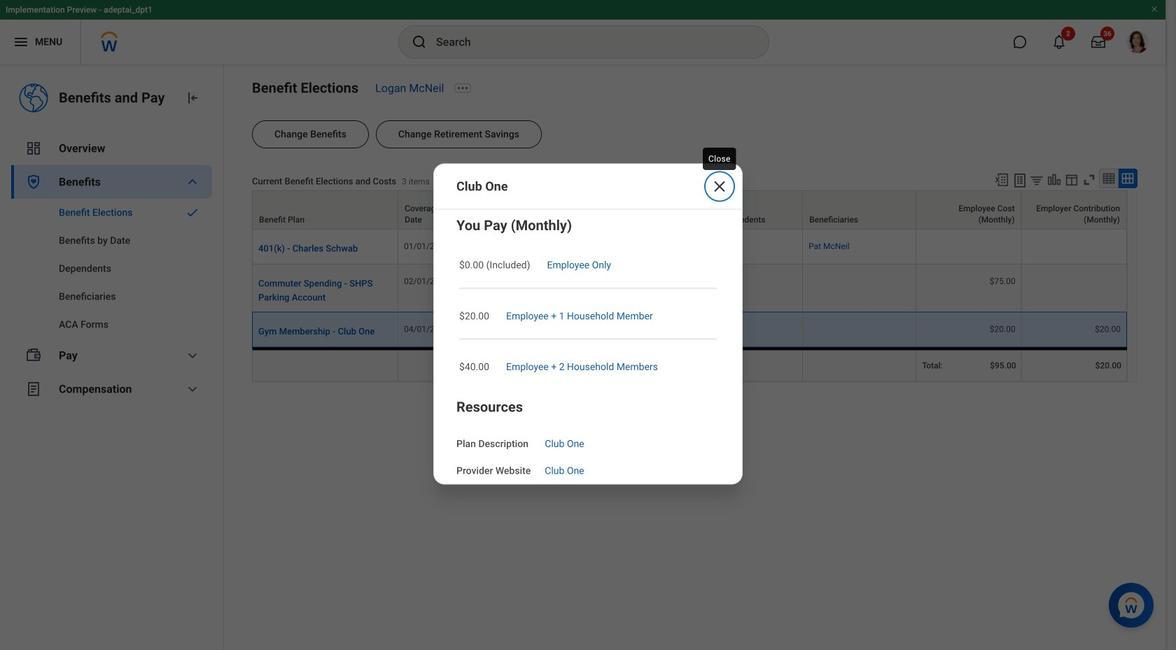 Task type: locate. For each thing, give the bounding box(es) containing it.
dashboard image
[[25, 140, 42, 157]]

3 row from the top
[[252, 265, 1127, 313]]

profile logan mcneil element
[[1118, 27, 1157, 57]]

0 vertical spatial group
[[457, 215, 720, 379]]

row
[[252, 191, 1127, 230], [252, 230, 1127, 265], [252, 265, 1127, 313], [252, 313, 1127, 348], [252, 348, 1127, 382]]

banner
[[0, 0, 1166, 64]]

group
[[457, 215, 720, 379], [457, 396, 720, 478]]

dialog
[[433, 164, 743, 485]]

cell
[[479, 230, 560, 265], [560, 230, 714, 265], [917, 230, 1022, 265], [1022, 230, 1127, 265], [479, 265, 560, 313], [803, 265, 917, 313], [1022, 265, 1127, 313], [252, 348, 398, 382], [398, 348, 479, 382], [479, 348, 560, 382], [560, 348, 714, 382], [714, 348, 803, 382], [803, 348, 917, 382]]

fullscreen image
[[1082, 172, 1097, 188]]

1 vertical spatial group
[[457, 396, 720, 478]]

chevron down small image
[[184, 174, 201, 190]]

4 row from the top
[[252, 313, 1127, 348]]

benefits and pay element
[[59, 88, 173, 108]]

toolbar
[[988, 169, 1138, 191]]

select to filter grid data image
[[1029, 173, 1045, 188]]

1 group from the top
[[457, 215, 720, 379]]

close environment banner image
[[1150, 5, 1159, 13]]

inbox large image
[[1092, 35, 1106, 49]]

x image
[[711, 178, 728, 195]]

tooltip
[[700, 145, 739, 173]]



Task type: describe. For each thing, give the bounding box(es) containing it.
click to view/edit grid preferences image
[[1064, 172, 1080, 188]]

1 row from the top
[[252, 191, 1127, 230]]

search image
[[411, 34, 428, 50]]

expand table image
[[1121, 172, 1135, 186]]

5 row from the top
[[252, 348, 1127, 382]]

table image
[[1102, 172, 1116, 186]]

navigation pane region
[[0, 64, 224, 650]]

2 group from the top
[[457, 396, 720, 478]]

check image
[[184, 206, 201, 220]]

export to excel image
[[994, 172, 1010, 188]]

transformation import image
[[184, 90, 201, 106]]

benefits image
[[25, 174, 42, 190]]

export to worksheets image
[[1012, 172, 1029, 189]]

notifications large image
[[1052, 35, 1066, 49]]

2 row from the top
[[252, 230, 1127, 265]]



Task type: vqa. For each thing, say whether or not it's contained in the screenshot.
benefits Image
yes



